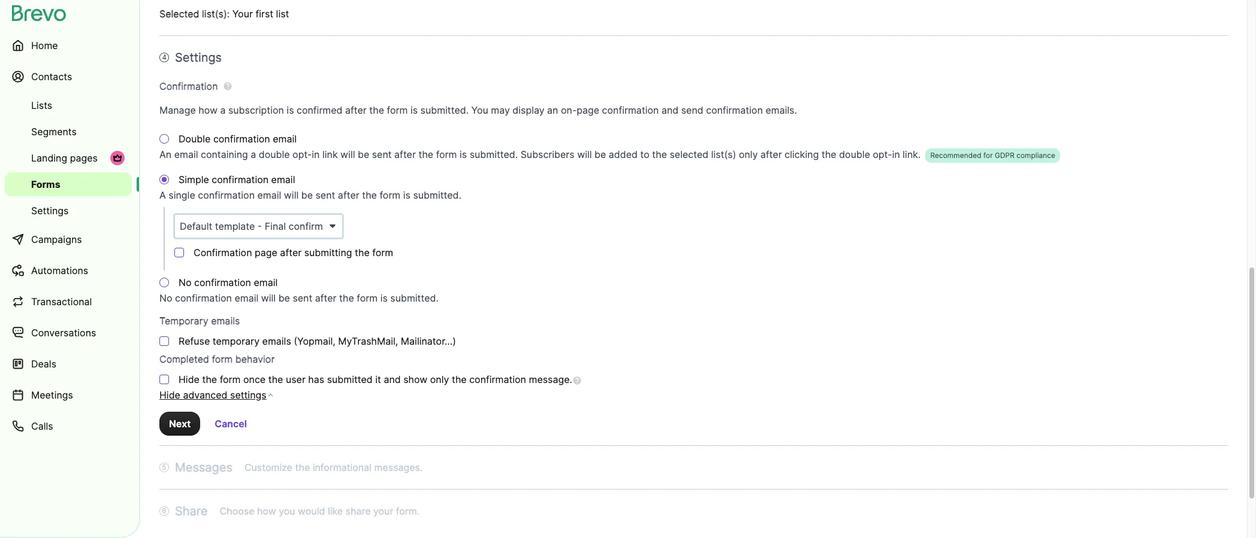 Task type: locate. For each thing, give the bounding box(es) containing it.
on-
[[561, 104, 577, 116]]

only
[[739, 149, 758, 161], [430, 374, 449, 386]]

manage how a subscription is confirmed after the form is submitted. you may display an on-page confirmation and send confirmation emails.
[[159, 104, 797, 116]]

hide up the 'next' "button"
[[159, 389, 180, 401]]

selected
[[670, 149, 709, 161]]

1 vertical spatial hide
[[159, 389, 180, 401]]

page up no confirmation email
[[255, 247, 277, 259]]

0 vertical spatial sent
[[372, 149, 392, 161]]

confirmation up no confirmation email
[[194, 247, 252, 259]]

and right it
[[384, 374, 401, 386]]

meetings link
[[5, 381, 132, 410]]

emails
[[211, 315, 240, 327], [262, 336, 291, 348]]

1 vertical spatial settings
[[31, 205, 69, 217]]

conversations link
[[5, 319, 132, 348]]

email down double
[[174, 149, 198, 161]]

no
[[179, 277, 192, 289], [159, 292, 172, 304]]

lists
[[31, 99, 52, 111]]

0 horizontal spatial how
[[198, 104, 218, 116]]

completed form behavior
[[159, 354, 275, 366]]

1 vertical spatial no
[[159, 292, 172, 304]]

recommended
[[930, 151, 981, 160]]

1 vertical spatial how
[[257, 506, 276, 518]]

email down simple confirmation email
[[257, 189, 281, 201]]

a
[[220, 104, 226, 116], [251, 149, 256, 161]]

left___rvooi image
[[113, 153, 122, 163]]

1 double from the left
[[259, 149, 290, 161]]

0 vertical spatial no
[[179, 277, 192, 289]]

next button
[[159, 412, 200, 436]]

0 horizontal spatial no
[[159, 292, 172, 304]]

0 horizontal spatial page
[[255, 247, 277, 259]]

6
[[162, 507, 166, 516]]

1 horizontal spatial how
[[257, 506, 276, 518]]

0 horizontal spatial only
[[430, 374, 449, 386]]

and
[[662, 104, 679, 116], [384, 374, 401, 386]]

link.
[[903, 149, 921, 161]]

confirmation for confirmation page after submitting the form
[[194, 247, 252, 259]]

automations link
[[5, 257, 132, 285]]

form
[[387, 104, 408, 116], [436, 149, 457, 161], [380, 189, 400, 201], [372, 247, 393, 259], [357, 292, 378, 304], [212, 354, 233, 366], [220, 374, 241, 386]]

hide for hide the form once the user has submitted it and show only the confirmation message.
[[179, 374, 200, 386]]

be up the confirmation page after submitting the form
[[301, 189, 313, 201]]

single
[[169, 189, 195, 201]]

only right "show"
[[430, 374, 449, 386]]

1 vertical spatial emails
[[262, 336, 291, 348]]

informational
[[313, 462, 372, 474]]

segments
[[31, 126, 77, 138]]

1 horizontal spatial only
[[739, 149, 758, 161]]

added
[[609, 149, 638, 161]]

0 horizontal spatial double
[[259, 149, 290, 161]]

0 vertical spatial only
[[739, 149, 758, 161]]

emails up temporary
[[211, 315, 240, 327]]

emails up the behavior
[[262, 336, 291, 348]]

be
[[358, 149, 369, 161], [595, 149, 606, 161], [301, 189, 313, 201], [278, 292, 290, 304]]

has
[[308, 374, 324, 386]]

a up double confirmation email at top
[[220, 104, 226, 116]]

mailinator…)
[[401, 336, 456, 348]]

settings right 4
[[175, 50, 222, 65]]

deals
[[31, 358, 56, 370]]

simple confirmation email
[[179, 174, 295, 186]]

1 horizontal spatial double
[[839, 149, 870, 161]]

page right an
[[577, 104, 599, 116]]

sent up (yopmail,
[[293, 292, 312, 304]]

will
[[340, 149, 355, 161], [577, 149, 592, 161], [284, 189, 299, 201], [261, 292, 276, 304]]

sent down link
[[316, 189, 335, 201]]

1 vertical spatial and
[[384, 374, 401, 386]]

sent right link
[[372, 149, 392, 161]]

how
[[198, 104, 218, 116], [257, 506, 276, 518]]

0 vertical spatial page
[[577, 104, 599, 116]]

messages.
[[374, 462, 423, 474]]

calls link
[[5, 412, 132, 441]]

settings
[[230, 389, 266, 401]]

email
[[273, 133, 297, 145], [174, 149, 198, 161], [271, 174, 295, 186], [257, 189, 281, 201], [254, 277, 278, 289], [235, 292, 258, 304]]

1 horizontal spatial opt-
[[873, 149, 892, 161]]

5
[[162, 463, 166, 472]]

selected list(s): your first list
[[159, 8, 289, 20]]

0 horizontal spatial emails
[[211, 315, 240, 327]]

for
[[983, 151, 993, 160]]

1 horizontal spatial in
[[892, 149, 900, 161]]

0 vertical spatial emails
[[211, 315, 240, 327]]

temporary
[[159, 315, 208, 327]]

email up no confirmation email will be sent after the form is submitted.
[[254, 277, 278, 289]]

how for share
[[257, 506, 276, 518]]

1 horizontal spatial sent
[[316, 189, 335, 201]]

2 vertical spatial sent
[[293, 292, 312, 304]]

home
[[31, 40, 58, 52]]

1 vertical spatial a
[[251, 149, 256, 161]]

in left link
[[312, 149, 320, 161]]

0 vertical spatial a
[[220, 104, 226, 116]]

mytrashmail,
[[338, 336, 398, 348]]

email up a single confirmation email will be sent after the form is submitted.
[[271, 174, 295, 186]]

in left link.
[[892, 149, 900, 161]]

1 horizontal spatial no
[[179, 277, 192, 289]]

is
[[287, 104, 294, 116], [410, 104, 418, 116], [460, 149, 467, 161], [403, 189, 410, 201], [380, 292, 388, 304]]

advanced
[[183, 389, 227, 401]]

(yopmail,
[[294, 336, 335, 348]]

email down no confirmation email
[[235, 292, 258, 304]]

4
[[162, 53, 167, 62]]

confirmation
[[159, 80, 218, 92], [194, 247, 252, 259]]

after
[[345, 104, 367, 116], [394, 149, 416, 161], [761, 149, 782, 161], [338, 189, 359, 201], [280, 247, 302, 259], [315, 292, 337, 304]]

1 horizontal spatial page
[[577, 104, 599, 116]]

only right list(s)
[[739, 149, 758, 161]]

be left added
[[595, 149, 606, 161]]

1 horizontal spatial emails
[[262, 336, 291, 348]]

double confirmation email
[[179, 133, 297, 145]]

0 horizontal spatial in
[[312, 149, 320, 161]]

subscribers
[[521, 149, 575, 161]]

0 vertical spatial how
[[198, 104, 218, 116]]

1 vertical spatial confirmation
[[194, 247, 252, 259]]

opt- left link
[[293, 149, 312, 161]]

1 in from the left
[[312, 149, 320, 161]]

will down simple confirmation email
[[284, 189, 299, 201]]

0 horizontal spatial settings
[[31, 205, 69, 217]]

double right clicking
[[839, 149, 870, 161]]

opt-
[[293, 149, 312, 161], [873, 149, 892, 161]]

0 horizontal spatial a
[[220, 104, 226, 116]]

page
[[577, 104, 599, 116], [255, 247, 277, 259]]

email down subscription
[[273, 133, 297, 145]]

hide down completed
[[179, 374, 200, 386]]

1 vertical spatial only
[[430, 374, 449, 386]]

an email containing a double opt-in link will be sent after the form is submitted. subscribers will be added to the selected list(s) only after clicking the double opt-in link.
[[159, 149, 921, 161]]

0 vertical spatial hide
[[179, 374, 200, 386]]

double
[[259, 149, 290, 161], [839, 149, 870, 161]]

0 horizontal spatial opt-
[[293, 149, 312, 161]]

contacts
[[31, 71, 72, 83]]

submitting
[[304, 247, 352, 259]]

1 horizontal spatial and
[[662, 104, 679, 116]]

confirmation
[[602, 104, 659, 116], [706, 104, 763, 116], [213, 133, 270, 145], [212, 174, 269, 186], [198, 189, 255, 201], [194, 277, 251, 289], [175, 292, 232, 304], [469, 374, 526, 386]]

the
[[369, 104, 384, 116], [419, 149, 433, 161], [652, 149, 667, 161], [822, 149, 836, 161], [362, 189, 377, 201], [355, 247, 370, 259], [339, 292, 354, 304], [202, 374, 217, 386], [268, 374, 283, 386], [452, 374, 467, 386], [295, 462, 310, 474]]

no confirmation email
[[179, 277, 278, 289]]

and left send
[[662, 104, 679, 116]]

opt- left link.
[[873, 149, 892, 161]]

how right manage
[[198, 104, 218, 116]]

campaigns
[[31, 234, 82, 246]]

hide for hide advanced settings
[[159, 389, 180, 401]]

cancel
[[215, 418, 247, 430]]

0 vertical spatial confirmation
[[159, 80, 218, 92]]

0 horizontal spatial and
[[384, 374, 401, 386]]

campaigns link
[[5, 225, 132, 254]]

hide
[[179, 374, 200, 386], [159, 389, 180, 401]]

settings down forms
[[31, 205, 69, 217]]

how left you
[[257, 506, 276, 518]]

double down double confirmation email at top
[[259, 149, 290, 161]]

1 horizontal spatial a
[[251, 149, 256, 161]]

will right link
[[340, 149, 355, 161]]

1 vertical spatial sent
[[316, 189, 335, 201]]

a down double confirmation email at top
[[251, 149, 256, 161]]

in
[[312, 149, 320, 161], [892, 149, 900, 161]]

user
[[286, 374, 306, 386]]

0 horizontal spatial sent
[[293, 292, 312, 304]]

1 horizontal spatial settings
[[175, 50, 222, 65]]

confirmation up manage
[[159, 80, 218, 92]]

automations
[[31, 265, 88, 277]]



Task type: describe. For each thing, give the bounding box(es) containing it.
send
[[681, 104, 703, 116]]

will right subscribers
[[577, 149, 592, 161]]

landing pages
[[31, 152, 98, 164]]

no for no confirmation email will be sent after the form is submitted.
[[159, 292, 172, 304]]

share
[[175, 504, 208, 519]]

0 vertical spatial settings
[[175, 50, 222, 65]]

meetings
[[31, 390, 73, 402]]

lists link
[[5, 93, 132, 117]]

1 opt- from the left
[[293, 149, 312, 161]]

cancel button
[[205, 412, 257, 436]]

subscription
[[228, 104, 284, 116]]

would
[[298, 506, 325, 518]]

conversations
[[31, 327, 96, 339]]

form.
[[396, 506, 420, 518]]

be down the confirmation page after submitting the form
[[278, 292, 290, 304]]

your
[[373, 506, 393, 518]]

transactional link
[[5, 288, 132, 316]]

segments link
[[5, 120, 132, 144]]

submitted
[[327, 374, 373, 386]]

email for double confirmation email
[[273, 133, 297, 145]]

emails.
[[766, 104, 797, 116]]

customize the informational messages.
[[244, 462, 423, 474]]

share
[[346, 506, 371, 518]]

messages
[[175, 461, 232, 475]]

you
[[279, 506, 295, 518]]

hide advanced settings
[[159, 389, 266, 401]]

simple
[[179, 174, 209, 186]]

no confirmation email will be sent after the form is submitted.
[[159, 292, 439, 304]]

deals link
[[5, 350, 132, 379]]

containing
[[201, 149, 248, 161]]

2 double from the left
[[839, 149, 870, 161]]

email for no confirmation email will be sent after the form is submitted.
[[235, 292, 258, 304]]

no for no confirmation email
[[179, 277, 192, 289]]

compliance
[[1017, 151, 1055, 160]]

to
[[640, 149, 650, 161]]

clicking
[[785, 149, 819, 161]]

will down no confirmation email
[[261, 292, 276, 304]]

email for simple confirmation email
[[271, 174, 295, 186]]

confirmed
[[297, 104, 343, 116]]

pages
[[70, 152, 98, 164]]

temporary
[[213, 336, 260, 348]]

customize
[[244, 462, 292, 474]]

it
[[375, 374, 381, 386]]

link
[[322, 149, 338, 161]]

confirmation page after submitting the form
[[194, 247, 393, 259]]

a
[[159, 189, 166, 201]]

2 in from the left
[[892, 149, 900, 161]]

you
[[471, 104, 488, 116]]

choose how you would like share your form.
[[220, 506, 420, 518]]

settings link
[[5, 199, 132, 223]]

calls
[[31, 421, 53, 433]]

0 vertical spatial and
[[662, 104, 679, 116]]

transactional
[[31, 296, 92, 308]]

once
[[243, 374, 266, 386]]

email for no confirmation email
[[254, 277, 278, 289]]

display
[[513, 104, 545, 116]]

completed
[[159, 354, 209, 366]]

refuse
[[179, 336, 210, 348]]

1 vertical spatial page
[[255, 247, 277, 259]]

landing pages link
[[5, 146, 132, 170]]

behavior
[[235, 354, 275, 366]]

be right link
[[358, 149, 369, 161]]

list(s):
[[202, 8, 230, 20]]

next
[[169, 418, 191, 430]]

2 horizontal spatial sent
[[372, 149, 392, 161]]

an
[[159, 149, 172, 161]]

how for confirmation
[[198, 104, 218, 116]]

message.
[[529, 374, 572, 386]]

confirmation for confirmation
[[159, 80, 218, 92]]

like
[[328, 506, 343, 518]]

recommended for gdpr compliance
[[930, 151, 1055, 160]]

first
[[256, 8, 273, 20]]

list
[[276, 8, 289, 20]]

landing
[[31, 152, 67, 164]]

list(s)
[[711, 149, 736, 161]]

double
[[179, 133, 211, 145]]

temporary emails
[[159, 315, 240, 327]]

2 opt- from the left
[[873, 149, 892, 161]]

choose
[[220, 506, 254, 518]]

manage
[[159, 104, 196, 116]]

your
[[232, 8, 253, 20]]

refuse temporary emails (yopmail, mytrashmail, mailinator…)
[[179, 336, 456, 348]]

a single confirmation email will be sent after the form is submitted.
[[159, 189, 461, 201]]

forms
[[31, 179, 60, 191]]

gdpr
[[995, 151, 1015, 160]]

an
[[547, 104, 558, 116]]

hide the form once the user has submitted it and show only the confirmation message.
[[179, 374, 572, 386]]

selected
[[159, 8, 199, 20]]



Task type: vqa. For each thing, say whether or not it's contained in the screenshot.
topmost No
yes



